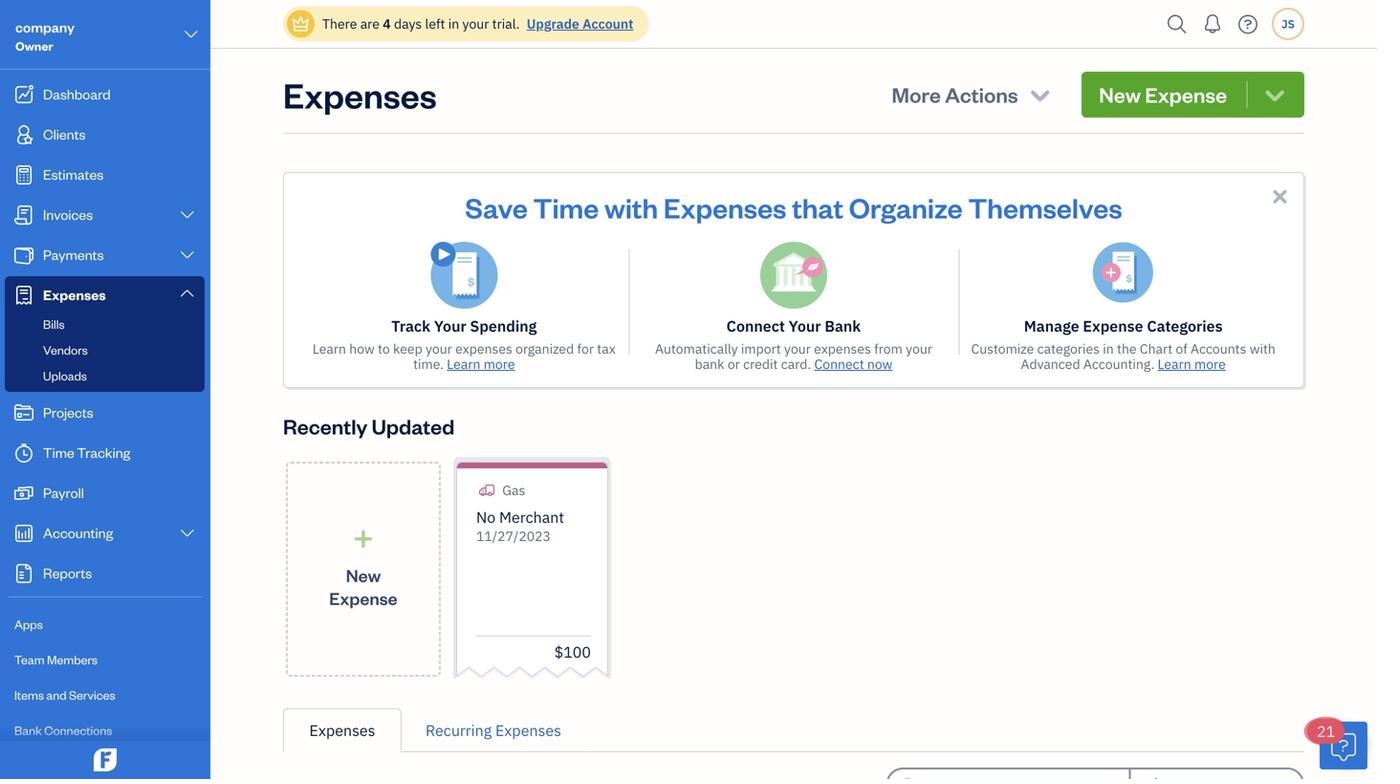Task type: locate. For each thing, give the bounding box(es) containing it.
1 horizontal spatial time
[[533, 189, 599, 225]]

advanced
[[1021, 355, 1081, 373]]

0 vertical spatial expenses link
[[5, 276, 205, 313]]

trial.
[[492, 15, 520, 33]]

learn left how
[[313, 340, 346, 358]]

the
[[1117, 340, 1137, 358]]

learn right time.
[[447, 355, 481, 373]]

projects
[[43, 403, 93, 421]]

chevrondown image
[[1027, 81, 1054, 108]]

0 vertical spatial expense
[[1146, 81, 1228, 108]]

categories
[[1038, 340, 1100, 358]]

organize
[[849, 189, 963, 225]]

0 horizontal spatial connect
[[727, 316, 785, 336]]

1 expenses from the left
[[456, 340, 513, 358]]

notifications image
[[1198, 5, 1228, 43]]

accounts
[[1191, 340, 1247, 358]]

left
[[425, 15, 445, 33]]

1 vertical spatial new expense
[[329, 564, 398, 610]]

save time with expenses that organize themselves
[[465, 189, 1123, 225]]

0 vertical spatial connect
[[727, 316, 785, 336]]

more
[[484, 355, 515, 373], [1195, 355, 1226, 373]]

2 horizontal spatial learn
[[1158, 355, 1192, 373]]

recurring expenses link
[[402, 709, 585, 753]]

expense down the plus image
[[329, 587, 398, 610]]

expense for the plus image
[[329, 587, 398, 610]]

items and services link
[[5, 679, 205, 713]]

track your spending
[[392, 316, 537, 336]]

0 horizontal spatial new
[[346, 564, 381, 587]]

accounting
[[43, 524, 113, 542]]

1 vertical spatial in
[[1103, 340, 1114, 358]]

1 horizontal spatial learn
[[447, 355, 481, 373]]

dashboard image
[[12, 85, 35, 104]]

expense image
[[12, 286, 35, 305]]

1 horizontal spatial with
[[1250, 340, 1276, 358]]

0 horizontal spatial learn more
[[447, 355, 515, 373]]

0 horizontal spatial your
[[434, 316, 467, 336]]

save
[[465, 189, 528, 225]]

in inside customize categories in the chart of accounts with advanced accounting.
[[1103, 340, 1114, 358]]

2 expenses from the left
[[814, 340, 871, 358]]

time tracking
[[43, 443, 130, 462]]

1 vertical spatial connect
[[815, 355, 864, 373]]

bank
[[695, 355, 725, 373]]

there are 4 days left in your trial. upgrade account
[[322, 15, 634, 33]]

new expense inside button
[[1099, 81, 1228, 108]]

learn for track your spending
[[447, 355, 481, 373]]

time right timer image
[[43, 443, 74, 462]]

credit
[[743, 355, 778, 373]]

learn how to keep your expenses organized for tax time.
[[313, 340, 616, 373]]

0 vertical spatial new expense
[[1099, 81, 1228, 108]]

1 vertical spatial expenses link
[[283, 709, 402, 753]]

days
[[394, 15, 422, 33]]

track
[[392, 316, 431, 336]]

1 more from the left
[[484, 355, 515, 373]]

your up learn how to keep your expenses organized for tax time.
[[434, 316, 467, 336]]

1 horizontal spatial new expense
[[1099, 81, 1228, 108]]

1 horizontal spatial learn more
[[1158, 355, 1226, 373]]

items
[[14, 687, 44, 703]]

chevron large down image inside accounting link
[[179, 526, 196, 541]]

expenses link
[[5, 276, 205, 313], [283, 709, 402, 753]]

0 horizontal spatial in
[[448, 15, 459, 33]]

0 horizontal spatial more
[[484, 355, 515, 373]]

learn
[[313, 340, 346, 358], [447, 355, 481, 373], [1158, 355, 1192, 373]]

1 horizontal spatial expense
[[1083, 316, 1144, 336]]

crown image
[[291, 14, 311, 34]]

your right keep
[[426, 340, 452, 358]]

invoices
[[43, 205, 93, 223]]

1 horizontal spatial bank
[[825, 316, 861, 336]]

vendors link
[[9, 339, 201, 362]]

1 learn more from the left
[[447, 355, 515, 373]]

spending
[[470, 316, 537, 336]]

expenses
[[283, 72, 437, 117], [664, 189, 787, 225], [43, 286, 106, 304], [310, 721, 375, 741], [496, 721, 562, 741]]

reports
[[43, 564, 92, 582]]

your down the connect your bank
[[785, 340, 811, 358]]

payroll
[[43, 484, 84, 502]]

0 horizontal spatial time
[[43, 443, 74, 462]]

invoice image
[[12, 206, 35, 225]]

0 vertical spatial in
[[448, 15, 459, 33]]

1 vertical spatial with
[[1250, 340, 1276, 358]]

automatically import your expenses from your bank or credit card.
[[655, 340, 933, 373]]

bank up "connect now"
[[825, 316, 861, 336]]

new down the plus image
[[346, 564, 381, 587]]

chevron large down image
[[182, 23, 200, 46], [179, 248, 196, 263], [179, 286, 196, 301], [179, 526, 196, 541]]

expense for "manage expense categories" image
[[1083, 316, 1144, 336]]

0 vertical spatial with
[[605, 189, 658, 225]]

more down the spending
[[484, 355, 515, 373]]

expenses left from
[[814, 340, 871, 358]]

in left the
[[1103, 340, 1114, 358]]

timer image
[[12, 444, 35, 463]]

your
[[434, 316, 467, 336], [789, 316, 821, 336]]

time
[[533, 189, 599, 225], [43, 443, 74, 462]]

new expense button
[[1082, 72, 1305, 118]]

2 learn more from the left
[[1158, 355, 1226, 373]]

1 horizontal spatial expenses
[[814, 340, 871, 358]]

your up automatically import your expenses from your bank or credit card.
[[789, 316, 821, 336]]

learn more down categories
[[1158, 355, 1226, 373]]

with
[[605, 189, 658, 225], [1250, 340, 1276, 358]]

connect your bank image
[[761, 242, 828, 309]]

time inside main element
[[43, 443, 74, 462]]

0 horizontal spatial learn
[[313, 340, 346, 358]]

customize categories in the chart of accounts with advanced accounting.
[[972, 340, 1276, 373]]

in right left
[[448, 15, 459, 33]]

new expense down "search" image
[[1099, 81, 1228, 108]]

money image
[[12, 484, 35, 503]]

invoices link
[[5, 196, 205, 234]]

payments
[[43, 245, 104, 264]]

1 vertical spatial bank
[[14, 723, 42, 739]]

expense inside button
[[1146, 81, 1228, 108]]

0 horizontal spatial new expense
[[329, 564, 398, 610]]

new expense down the plus image
[[329, 564, 398, 610]]

in
[[448, 15, 459, 33], [1103, 340, 1114, 358]]

manage
[[1024, 316, 1080, 336]]

0 vertical spatial new
[[1099, 81, 1141, 108]]

0 horizontal spatial bank
[[14, 723, 42, 739]]

js button
[[1272, 8, 1305, 40]]

0 horizontal spatial with
[[605, 189, 658, 225]]

learn more for spending
[[447, 355, 515, 373]]

2 vertical spatial expense
[[329, 587, 398, 610]]

1 vertical spatial time
[[43, 443, 74, 462]]

expense up the
[[1083, 316, 1144, 336]]

1 horizontal spatial in
[[1103, 340, 1114, 358]]

1 horizontal spatial connect
[[815, 355, 864, 373]]

keep
[[393, 340, 423, 358]]

expense inside 'link'
[[329, 587, 398, 610]]

$100
[[555, 642, 591, 663]]

1 horizontal spatial more
[[1195, 355, 1226, 373]]

1 horizontal spatial your
[[789, 316, 821, 336]]

estimate image
[[12, 166, 35, 185]]

chevron large down image for expenses
[[179, 286, 196, 301]]

manage expense categories
[[1024, 316, 1223, 336]]

track your spending image
[[431, 242, 498, 309]]

expenses
[[456, 340, 513, 358], [814, 340, 871, 358]]

your right from
[[906, 340, 933, 358]]

learn more down track your spending
[[447, 355, 515, 373]]

connect up import
[[727, 316, 785, 336]]

time.
[[413, 355, 444, 373]]

time right save
[[533, 189, 599, 225]]

2 more from the left
[[1195, 355, 1226, 373]]

team
[[14, 652, 45, 668]]

bank down items
[[14, 723, 42, 739]]

21 button
[[1308, 719, 1368, 770]]

learn down categories
[[1158, 355, 1192, 373]]

2 your from the left
[[789, 316, 821, 336]]

categories
[[1147, 316, 1223, 336]]

connect for connect now
[[815, 355, 864, 373]]

0 vertical spatial time
[[533, 189, 599, 225]]

1 horizontal spatial new
[[1099, 81, 1141, 108]]

dashboard
[[43, 85, 111, 103]]

your inside learn how to keep your expenses organized for tax time.
[[426, 340, 452, 358]]

bank connections link
[[5, 715, 205, 748]]

connect
[[727, 316, 785, 336], [815, 355, 864, 373]]

1 horizontal spatial expenses link
[[283, 709, 402, 753]]

1 vertical spatial expense
[[1083, 316, 1144, 336]]

0 horizontal spatial expense
[[329, 587, 398, 610]]

expense down "search" image
[[1146, 81, 1228, 108]]

0 horizontal spatial expenses
[[456, 340, 513, 358]]

2 horizontal spatial expense
[[1146, 81, 1228, 108]]

21
[[1317, 722, 1336, 742]]

accounting link
[[5, 515, 205, 553]]

0 vertical spatial bank
[[825, 316, 861, 336]]

new expense
[[1099, 81, 1228, 108], [329, 564, 398, 610]]

js
[[1282, 16, 1295, 32]]

recurring expenses
[[426, 721, 562, 741]]

expense
[[1146, 81, 1228, 108], [1083, 316, 1144, 336], [329, 587, 398, 610]]

0 horizontal spatial expenses link
[[5, 276, 205, 313]]

connect left now
[[815, 355, 864, 373]]

1 your from the left
[[434, 316, 467, 336]]

more for categories
[[1195, 355, 1226, 373]]

gas
[[503, 482, 526, 499]]

main element
[[0, 0, 258, 780]]

expenses down the spending
[[456, 340, 513, 358]]

more right of
[[1195, 355, 1226, 373]]

1 vertical spatial new
[[346, 564, 381, 587]]

uploads link
[[9, 364, 201, 387]]

new right chevrondown icon
[[1099, 81, 1141, 108]]

new expense inside 'link'
[[329, 564, 398, 610]]

bank inside bank connections link
[[14, 723, 42, 739]]



Task type: describe. For each thing, give the bounding box(es) containing it.
no
[[476, 508, 496, 528]]

chart image
[[12, 524, 35, 543]]

estimates
[[43, 165, 104, 183]]

clients link
[[5, 116, 205, 154]]

payment image
[[12, 246, 35, 265]]

are
[[360, 15, 380, 33]]

that
[[792, 189, 844, 225]]

chevron large down image for payments
[[179, 248, 196, 263]]

team members link
[[5, 644, 205, 677]]

vendors
[[43, 342, 88, 358]]

new expense button
[[1082, 72, 1305, 118]]

reports link
[[5, 555, 205, 593]]

services
[[69, 687, 115, 703]]

learn more for categories
[[1158, 355, 1226, 373]]

now
[[868, 355, 893, 373]]

more for spending
[[484, 355, 515, 373]]

connect your bank
[[727, 316, 861, 336]]

accounting.
[[1084, 355, 1155, 373]]

recurring
[[426, 721, 492, 741]]

chevrondown image
[[1262, 81, 1289, 108]]

clients
[[43, 125, 86, 143]]

connections
[[44, 723, 112, 739]]

members
[[47, 652, 98, 668]]

manage expense categories image
[[1093, 242, 1154, 303]]

go to help image
[[1233, 10, 1264, 39]]

and
[[46, 687, 67, 703]]

advanced search image
[[1147, 778, 1162, 780]]

report image
[[12, 564, 35, 584]]

freshbooks image
[[90, 749, 121, 772]]

client image
[[12, 125, 35, 144]]

owner
[[15, 38, 53, 54]]

time tracking link
[[5, 434, 205, 473]]

more actions button
[[875, 72, 1071, 118]]

recently
[[283, 413, 368, 440]]

with inside customize categories in the chart of accounts with advanced accounting.
[[1250, 340, 1276, 358]]

no merchant 11/27/2023
[[476, 508, 564, 545]]

resource center badge image
[[1320, 722, 1368, 770]]

search image
[[1162, 10, 1193, 39]]

connect now
[[815, 355, 893, 373]]

upgrade account link
[[523, 15, 634, 33]]

customize
[[972, 340, 1034, 358]]

there
[[322, 15, 357, 33]]

company
[[15, 18, 75, 36]]

of
[[1176, 340, 1188, 358]]

chart
[[1140, 340, 1173, 358]]

to
[[378, 340, 390, 358]]

recently updated
[[283, 413, 455, 440]]

organized
[[516, 340, 574, 358]]

from
[[875, 340, 903, 358]]

plus image
[[353, 529, 375, 549]]

expenses inside learn how to keep your expenses organized for tax time.
[[456, 340, 513, 358]]

items and services
[[14, 687, 115, 703]]

expenses inside automatically import your expenses from your bank or credit card.
[[814, 340, 871, 358]]

new inside new expense
[[346, 564, 381, 587]]

payroll link
[[5, 475, 205, 513]]

payments link
[[5, 236, 205, 275]]

updated
[[372, 413, 455, 440]]

tax
[[597, 340, 616, 358]]

actions
[[945, 81, 1018, 108]]

close image
[[1270, 186, 1292, 208]]

or
[[728, 355, 740, 373]]

more actions
[[892, 81, 1018, 108]]

upgrade
[[527, 15, 580, 33]]

merchant
[[499, 508, 564, 528]]

apps
[[14, 617, 43, 632]]

connect for connect your bank
[[727, 316, 785, 336]]

for
[[577, 340, 594, 358]]

import
[[741, 340, 781, 358]]

4
[[383, 15, 391, 33]]

more
[[892, 81, 941, 108]]

projects link
[[5, 394, 205, 432]]

dashboard link
[[5, 76, 205, 114]]

chevron large down image
[[179, 208, 196, 223]]

your for track
[[434, 316, 467, 336]]

expenses inside main element
[[43, 286, 106, 304]]

themselves
[[969, 189, 1123, 225]]

account
[[583, 15, 634, 33]]

project image
[[12, 404, 35, 423]]

your for connect
[[789, 316, 821, 336]]

bills
[[43, 316, 65, 332]]

card.
[[781, 355, 811, 373]]

learn inside learn how to keep your expenses organized for tax time.
[[313, 340, 346, 358]]

learn for manage expense categories
[[1158, 355, 1192, 373]]

apps link
[[5, 608, 205, 642]]

new inside button
[[1099, 81, 1141, 108]]

bills link
[[9, 313, 201, 336]]

11/27/2023
[[476, 528, 551, 545]]

team members
[[14, 652, 98, 668]]

tracking
[[77, 443, 130, 462]]

new expense link
[[286, 462, 441, 677]]

your left trial.
[[463, 15, 489, 33]]

chevron large down image for accounting
[[179, 526, 196, 541]]

bank connections
[[14, 723, 112, 739]]



Task type: vqa. For each thing, say whether or not it's contained in the screenshot.
the 7:35
no



